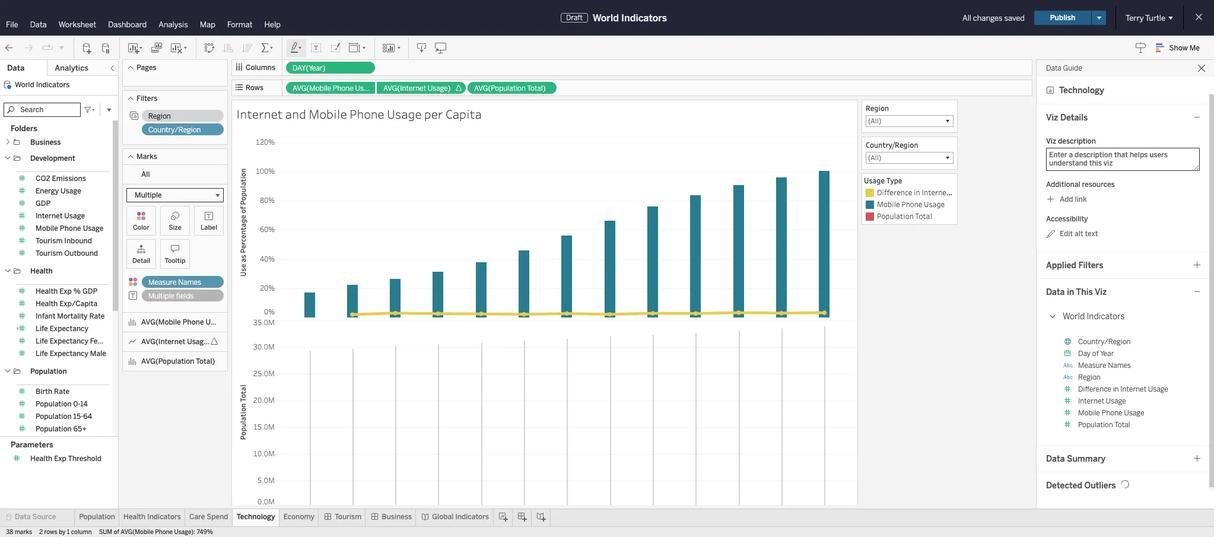 Task type: describe. For each thing, give the bounding box(es) containing it.
all for all
[[141, 170, 150, 179]]

life expectancy male
[[36, 350, 106, 358]]

size
[[169, 224, 182, 231]]

along
[[1035, 188, 1054, 197]]

table
[[1055, 188, 1073, 197]]

infant mortality rate
[[36, 312, 105, 320]]

life expectancy female
[[36, 337, 114, 345]]

replay animation image
[[42, 42, 53, 54]]

female
[[90, 337, 114, 345]]

0 horizontal spatial rate
[[54, 388, 70, 396]]

birth rate
[[36, 388, 70, 396]]

Search text field
[[4, 103, 81, 117]]

detail
[[132, 257, 150, 265]]

data up replay animation icon
[[30, 20, 47, 29]]

1 vertical spatial total)
[[196, 357, 215, 366]]

terry
[[1126, 13, 1144, 22]]

world indicators inside dropdown button
[[1063, 312, 1125, 322]]

0 vertical spatial avg(population total)
[[474, 84, 546, 93]]

0 vertical spatial technology
[[1059, 85, 1104, 95]]

0 horizontal spatial world indicators
[[15, 81, 70, 89]]

help
[[264, 20, 281, 29]]

sort ascending image
[[223, 42, 234, 54]]

life for life expectancy
[[36, 325, 48, 333]]

life for life expectancy female
[[36, 337, 48, 345]]

population up population 65+
[[36, 412, 72, 421]]

1 vertical spatial mobile phone usage
[[36, 224, 104, 233]]

exp/capita
[[59, 300, 97, 308]]

Viz description text field
[[1046, 148, 1200, 171]]

mobile phone usage inside option
[[877, 199, 945, 209]]

0 horizontal spatial technology
[[237, 513, 275, 521]]

terry turtle
[[1126, 13, 1166, 22]]

health for health indicators
[[123, 513, 146, 521]]

of for year
[[1093, 350, 1099, 358]]

economy
[[283, 513, 314, 521]]

undo image
[[4, 42, 15, 54]]

expectancy for male
[[50, 350, 88, 358]]

pause auto updates image
[[100, 42, 112, 54]]

1 vertical spatial avg(population
[[141, 357, 194, 366]]

1 horizontal spatial region
[[866, 103, 889, 113]]

columns
[[246, 64, 276, 72]]

changes
[[973, 13, 1003, 22]]

tourism outbound
[[36, 249, 98, 258]]

usage):
[[174, 529, 195, 536]]

population up sum
[[79, 513, 115, 521]]

draft
[[566, 14, 583, 22]]

2 horizontal spatial region
[[1078, 373, 1101, 382]]

health for health
[[30, 267, 53, 275]]

difference in internet usage
[[1078, 385, 1169, 393]]

64
[[83, 412, 92, 421]]

0 vertical spatial names
[[178, 278, 201, 287]]

1 vertical spatial avg(mobile phone usage)
[[141, 318, 229, 326]]

38
[[6, 529, 13, 536]]

3 number image from the top
[[1062, 419, 1074, 431]]

health exp % gdp
[[36, 287, 98, 296]]

show
[[1170, 44, 1188, 52]]

type
[[887, 176, 902, 185]]

world indicators button
[[1046, 310, 1127, 324]]

all changes saved
[[963, 13, 1025, 22]]

fields
[[176, 292, 194, 300]]

2 horizontal spatial country/region
[[1078, 338, 1131, 346]]

map
[[200, 20, 215, 29]]

me
[[1190, 44, 1200, 52]]

population inside option
[[877, 211, 914, 221]]

co2 emissions
[[36, 174, 86, 183]]

1
[[67, 529, 70, 536]]

emissions
[[52, 174, 86, 183]]

2 vertical spatial avg(mobile
[[121, 529, 154, 536]]

previous
[[1004, 188, 1034, 197]]

difference in internet usage from the previous along table (across)
[[877, 188, 1103, 197]]

2 horizontal spatial total
[[1115, 421, 1130, 429]]

(across)
[[1075, 188, 1103, 197]]

tourism inbound
[[36, 237, 92, 245]]

2 horizontal spatial mobile phone usage
[[1078, 409, 1145, 417]]

65+
[[73, 425, 87, 433]]

capita
[[446, 106, 482, 122]]

sort descending image
[[242, 42, 253, 54]]

replay animation image
[[58, 44, 65, 51]]

marks
[[137, 153, 157, 161]]

applies to selected worksheets with same data source image
[[129, 111, 139, 120]]

0 vertical spatial measure names
[[148, 278, 201, 287]]

population 0-14
[[36, 400, 88, 408]]

viz description
[[1046, 137, 1096, 145]]

energy
[[36, 187, 59, 195]]

all for all changes saved
[[963, 13, 972, 22]]

data down 'undo' image
[[7, 64, 24, 72]]

health exp/capita
[[36, 300, 97, 308]]

0 vertical spatial total)
[[527, 84, 546, 93]]

publish
[[1050, 14, 1076, 22]]

0 vertical spatial world
[[593, 12, 619, 23]]

total inside option
[[915, 211, 932, 221]]

guide
[[1063, 64, 1082, 72]]

sum of avg(mobile phone usage): 749%
[[99, 529, 213, 536]]

outbound
[[64, 249, 98, 258]]

format workbook image
[[329, 42, 341, 54]]

health for health exp % gdp
[[36, 287, 58, 296]]

749%
[[197, 529, 213, 536]]

marks
[[15, 529, 32, 536]]

0 vertical spatial avg(population
[[474, 84, 526, 93]]

analytics
[[55, 64, 88, 72]]

additional resources
[[1046, 180, 1115, 189]]

population total inside option
[[877, 211, 932, 221]]

show me
[[1170, 44, 1200, 52]]

health for health exp threshold
[[30, 455, 52, 463]]

data guide
[[1046, 64, 1082, 72]]

format
[[227, 20, 253, 29]]

0 horizontal spatial business
[[30, 138, 61, 147]]

new data source image
[[81, 42, 93, 54]]

development
[[30, 154, 75, 163]]

care spend
[[189, 513, 228, 521]]

2 vertical spatial tourism
[[335, 513, 362, 521]]

0 horizontal spatial avg(population total)
[[141, 357, 215, 366]]

difference for difference in internet usage from the previous along table (across)
[[877, 188, 912, 197]]

care
[[189, 513, 205, 521]]

health exp threshold
[[30, 455, 102, 463]]

marks. press enter to open the view data window.. use arrow keys to navigate data visualization elements. image
[[278, 128, 856, 508]]

difference for difference in internet usage
[[1078, 385, 1112, 393]]

mobile down difference in internet usage
[[1078, 409, 1100, 417]]

swap rows and columns image
[[204, 42, 215, 54]]

life for life expectancy male
[[36, 350, 48, 358]]

redo image
[[23, 42, 34, 54]]

source
[[32, 513, 56, 521]]

description
[[1058, 137, 1096, 145]]

rows
[[44, 529, 57, 536]]

population down birth rate
[[36, 400, 72, 408]]

highlight image
[[290, 42, 303, 54]]

2 vertical spatial population total
[[36, 437, 89, 446]]

1 horizontal spatial internet usage
[[1078, 397, 1126, 405]]

expectancy for female
[[50, 337, 88, 345]]

%
[[73, 287, 81, 296]]

threshold
[[68, 455, 102, 463]]

number image
[[1062, 395, 1074, 407]]

14
[[80, 400, 88, 408]]

resources
[[1082, 180, 1115, 189]]

1 vertical spatial world
[[15, 81, 34, 89]]

color
[[133, 224, 150, 231]]

1 vertical spatial business
[[382, 513, 412, 521]]

1 horizontal spatial avg(internet usage)
[[383, 84, 451, 93]]

per
[[424, 106, 443, 122]]

1 vertical spatial names
[[1108, 361, 1131, 370]]

1 number image from the top
[[1062, 383, 1074, 395]]

1 vertical spatial measure names
[[1078, 361, 1131, 370]]

year
[[1100, 350, 1114, 358]]

day
[[1078, 350, 1091, 358]]

mobile inside option
[[877, 199, 900, 209]]

health indicators
[[123, 513, 181, 521]]

population down population 65+
[[36, 437, 72, 446]]



Task type: locate. For each thing, give the bounding box(es) containing it.
0 horizontal spatial of
[[114, 529, 119, 536]]

0 vertical spatial measure
[[148, 278, 177, 287]]

of right sum
[[114, 529, 119, 536]]

population total
[[877, 211, 932, 221], [1078, 421, 1130, 429], [36, 437, 89, 446]]

total
[[915, 211, 932, 221], [1115, 421, 1130, 429], [73, 437, 89, 446]]

sum
[[99, 529, 112, 536]]

publish button
[[1035, 11, 1091, 25]]

1 vertical spatial measure
[[1078, 361, 1107, 370]]

3 life from the top
[[36, 350, 48, 358]]

global
[[432, 513, 454, 521]]

avg(mobile
[[293, 84, 331, 93], [141, 318, 181, 326], [121, 529, 154, 536]]

new worksheet image
[[127, 42, 144, 54]]

tourism up tourism outbound
[[36, 237, 63, 245]]

in inside option
[[914, 188, 920, 197]]

world right draft
[[593, 12, 619, 23]]

mobile phone usage option
[[864, 199, 956, 211]]

inbound
[[64, 237, 92, 245]]

internet usage down difference in internet usage
[[1078, 397, 1126, 405]]

tourism down tourism inbound
[[36, 249, 63, 258]]

population total down population 65+
[[36, 437, 89, 446]]

technology down guide
[[1059, 85, 1104, 95]]

rows
[[246, 84, 263, 92]]

1 horizontal spatial world
[[593, 12, 619, 23]]

exp left threshold
[[54, 455, 66, 463]]

1 vertical spatial of
[[114, 529, 119, 536]]

co2
[[36, 174, 50, 183]]

mobile phone usage up tourism inbound
[[36, 224, 104, 233]]

2
[[39, 529, 43, 536]]

population total option
[[864, 211, 956, 223]]

internet
[[236, 106, 283, 122], [922, 188, 950, 197], [36, 212, 63, 220], [1121, 385, 1147, 393], [1078, 397, 1104, 405]]

geographic image
[[1062, 336, 1074, 348]]

data left guide
[[1046, 64, 1062, 72]]

business
[[30, 138, 61, 147], [382, 513, 412, 521]]

day(year)
[[293, 64, 325, 72]]

clear sheet image
[[170, 42, 189, 54]]

internet and mobile phone usage per capita
[[236, 106, 482, 122]]

usage
[[387, 106, 422, 122], [864, 176, 885, 185], [61, 187, 81, 195], [951, 188, 972, 197], [924, 199, 945, 209], [64, 212, 85, 220], [83, 224, 104, 233], [1148, 385, 1169, 393], [1106, 397, 1126, 405], [1124, 409, 1145, 417]]

business up "development"
[[30, 138, 61, 147]]

0 horizontal spatial in
[[914, 188, 920, 197]]

world indicators
[[593, 12, 667, 23], [15, 81, 70, 89], [1063, 312, 1125, 322]]

0 vertical spatial rate
[[89, 312, 105, 320]]

date image
[[1062, 348, 1074, 360]]

energy usage
[[36, 187, 81, 195]]

1 vertical spatial difference
[[1078, 385, 1112, 393]]

health up infant
[[36, 300, 58, 308]]

0 horizontal spatial internet usage
[[36, 212, 85, 220]]

1 horizontal spatial country/region
[[866, 140, 918, 150]]

of for avg(mobile
[[114, 529, 119, 536]]

names up fields
[[178, 278, 201, 287]]

infant
[[36, 312, 55, 320]]

0 horizontal spatial avg(internet
[[141, 338, 185, 346]]

spend
[[207, 513, 228, 521]]

usage inside option
[[924, 199, 945, 209]]

1 vertical spatial life
[[36, 337, 48, 345]]

expectancy down 'infant mortality rate'
[[50, 325, 88, 333]]

avg(mobile down day(year)
[[293, 84, 331, 93]]

1 horizontal spatial avg(mobile phone usage)
[[293, 84, 378, 93]]

viz
[[1046, 137, 1057, 145]]

data guide image
[[1135, 42, 1147, 53]]

in for difference in internet usage
[[1113, 385, 1119, 393]]

1 horizontal spatial names
[[1108, 361, 1131, 370]]

1 vertical spatial internet usage
[[1078, 397, 1126, 405]]

world indicators up geographic image
[[1063, 312, 1125, 322]]

2 vertical spatial world
[[1063, 312, 1085, 322]]

0 horizontal spatial world
[[15, 81, 34, 89]]

1 vertical spatial avg(internet
[[141, 338, 185, 346]]

names down year
[[1108, 361, 1131, 370]]

internet inside option
[[922, 188, 950, 197]]

2 life from the top
[[36, 337, 48, 345]]

measure names up "multiple fields"
[[148, 278, 201, 287]]

rate
[[89, 312, 105, 320], [54, 388, 70, 396]]

measure up multiple
[[148, 278, 177, 287]]

multiple
[[148, 292, 175, 300]]

0 vertical spatial avg(mobile phone usage)
[[293, 84, 378, 93]]

1 vertical spatial rate
[[54, 388, 70, 396]]

0 vertical spatial tourism
[[36, 237, 63, 245]]

fit image
[[348, 42, 367, 54]]

rate up the population 0-14
[[54, 388, 70, 396]]

avg(mobile down health indicators
[[121, 529, 154, 536]]

2 expectancy from the top
[[50, 337, 88, 345]]

data
[[30, 20, 47, 29], [7, 64, 24, 72], [1046, 64, 1062, 72], [15, 513, 31, 521]]

1 horizontal spatial mobile phone usage
[[877, 199, 945, 209]]

difference down day of year
[[1078, 385, 1112, 393]]

number image down number icon
[[1062, 419, 1074, 431]]

population down difference in internet usage
[[1078, 421, 1113, 429]]

gdp right %
[[82, 287, 98, 296]]

world up search text field on the top left
[[15, 81, 34, 89]]

0 vertical spatial population total
[[877, 211, 932, 221]]

mobile phone usage up the population total option
[[877, 199, 945, 209]]

1 vertical spatial world indicators
[[15, 81, 70, 89]]

rate down exp/capita
[[89, 312, 105, 320]]

usage inside option
[[951, 188, 972, 197]]

day of year
[[1078, 350, 1114, 358]]

phone inside mobile phone usage option
[[902, 199, 923, 209]]

filters
[[137, 94, 157, 103]]

2 horizontal spatial world indicators
[[1063, 312, 1125, 322]]

tourism right 'economy'
[[335, 513, 362, 521]]

population total down difference in internet usage
[[1078, 421, 1130, 429]]

expectancy up life expectancy male
[[50, 337, 88, 345]]

total down 65+
[[73, 437, 89, 446]]

0 horizontal spatial avg(mobile phone usage)
[[141, 318, 229, 326]]

avg(internet
[[383, 84, 426, 93], [141, 338, 185, 346]]

2 horizontal spatial world
[[1063, 312, 1085, 322]]

difference inside option
[[877, 188, 912, 197]]

total)
[[527, 84, 546, 93], [196, 357, 215, 366]]

male
[[90, 350, 106, 358]]

dashboard
[[108, 20, 147, 29]]

0 vertical spatial country/region
[[148, 126, 201, 134]]

1 horizontal spatial total)
[[527, 84, 546, 93]]

in down year
[[1113, 385, 1119, 393]]

label
[[201, 224, 217, 231]]

1 horizontal spatial business
[[382, 513, 412, 521]]

0 vertical spatial world indicators
[[593, 12, 667, 23]]

0 vertical spatial exp
[[59, 287, 72, 296]]

column
[[71, 529, 92, 536]]

0 vertical spatial gdp
[[36, 199, 51, 208]]

1 vertical spatial expectancy
[[50, 337, 88, 345]]

of right day
[[1093, 350, 1099, 358]]

avg(internet usage) down "multiple fields"
[[141, 338, 210, 346]]

by
[[59, 529, 66, 536]]

country/region up year
[[1078, 338, 1131, 346]]

number image
[[1062, 383, 1074, 395], [1062, 407, 1074, 419], [1062, 419, 1074, 431]]

avg(mobile phone usage) down fields
[[141, 318, 229, 326]]

duplicate image
[[151, 42, 163, 54]]

0 horizontal spatial names
[[178, 278, 201, 287]]

population down population 15-64
[[36, 425, 72, 433]]

measure names down year
[[1078, 361, 1131, 370]]

total down difference in internet usage
[[1115, 421, 1130, 429]]

world indicators up search text field on the top left
[[15, 81, 70, 89]]

mobile right and
[[309, 106, 347, 122]]

population
[[877, 211, 914, 221], [30, 367, 67, 376], [36, 400, 72, 408], [36, 412, 72, 421], [1078, 421, 1113, 429], [36, 425, 72, 433], [36, 437, 72, 446], [79, 513, 115, 521]]

1 expectancy from the top
[[50, 325, 88, 333]]

1 horizontal spatial avg(population
[[474, 84, 526, 93]]

avg(internet up per
[[383, 84, 426, 93]]

all left changes
[[963, 13, 972, 22]]

population total down mobile phone usage option
[[877, 211, 932, 221]]

0 vertical spatial internet usage
[[36, 212, 85, 220]]

data up marks
[[15, 513, 31, 521]]

1 vertical spatial exp
[[54, 455, 66, 463]]

0 vertical spatial avg(mobile
[[293, 84, 331, 93]]

mobile
[[309, 106, 347, 122], [877, 199, 900, 209], [36, 224, 58, 233], [1078, 409, 1100, 417]]

1 horizontal spatial technology
[[1059, 85, 1104, 95]]

the
[[991, 188, 1003, 197]]

0 horizontal spatial region
[[148, 112, 171, 120]]

mobile down usage type
[[877, 199, 900, 209]]

tourism
[[36, 237, 63, 245], [36, 249, 63, 258], [335, 513, 362, 521]]

global indicators
[[432, 513, 489, 521]]

and
[[285, 106, 306, 122]]

1 horizontal spatial in
[[1113, 385, 1119, 393]]

folders
[[11, 124, 37, 133]]

additional
[[1046, 180, 1081, 189]]

0 vertical spatial difference
[[877, 188, 912, 197]]

1 vertical spatial country/region
[[866, 140, 918, 150]]

open and edit this workbook in tableau desktop image
[[435, 42, 447, 54]]

1 horizontal spatial difference
[[1078, 385, 1112, 393]]

0 horizontal spatial avg(internet usage)
[[141, 338, 210, 346]]

avg(internet down multiple
[[141, 338, 185, 346]]

health up health exp/capita
[[36, 287, 58, 296]]

show mark labels image
[[310, 42, 322, 54]]

string image
[[1062, 360, 1074, 372]]

1 horizontal spatial world indicators
[[593, 12, 667, 23]]

1 vertical spatial avg(mobile
[[141, 318, 181, 326]]

2 vertical spatial total
[[73, 437, 89, 446]]

population 65+
[[36, 425, 87, 433]]

1 horizontal spatial gdp
[[82, 287, 98, 296]]

birth
[[36, 388, 52, 396]]

1 horizontal spatial measure names
[[1078, 361, 1131, 370]]

pages
[[137, 64, 157, 72]]

string image
[[1062, 372, 1074, 383]]

expectancy down life expectancy female
[[50, 350, 88, 358]]

world inside dropdown button
[[1063, 312, 1085, 322]]

multiple fields
[[148, 292, 194, 300]]

measure down day of year
[[1078, 361, 1107, 370]]

usage type
[[864, 176, 902, 185]]

1 horizontal spatial population total
[[877, 211, 932, 221]]

mobile up tourism inbound
[[36, 224, 58, 233]]

1 life from the top
[[36, 325, 48, 333]]

1 horizontal spatial rate
[[89, 312, 105, 320]]

0 vertical spatial avg(internet usage)
[[383, 84, 451, 93]]

0 horizontal spatial avg(population
[[141, 357, 194, 366]]

3 expectancy from the top
[[50, 350, 88, 358]]

tourism for tourism outbound
[[36, 249, 63, 258]]

analysis
[[159, 20, 188, 29]]

indicators
[[621, 12, 667, 23], [36, 81, 70, 89], [1087, 312, 1125, 322], [147, 513, 181, 521], [455, 513, 489, 521]]

exp for threshold
[[54, 455, 66, 463]]

mobile phone usage down difference in internet usage
[[1078, 409, 1145, 417]]

life expectancy
[[36, 325, 88, 333]]

1 vertical spatial population total
[[1078, 421, 1130, 429]]

in up mobile phone usage option
[[914, 188, 920, 197]]

2 vertical spatial country/region
[[1078, 338, 1131, 346]]

1 vertical spatial gdp
[[82, 287, 98, 296]]

2 horizontal spatial population total
[[1078, 421, 1130, 429]]

38 marks
[[6, 529, 32, 536]]

avg(mobile phone usage) down day(year)
[[293, 84, 378, 93]]

world up geographic image
[[1063, 312, 1085, 322]]

totals image
[[261, 42, 275, 54]]

1 horizontal spatial avg(population total)
[[474, 84, 546, 93]]

1 horizontal spatial of
[[1093, 350, 1099, 358]]

health for health exp/capita
[[36, 300, 58, 308]]

avg(internet usage) up per
[[383, 84, 451, 93]]

1 horizontal spatial all
[[963, 13, 972, 22]]

avg(mobile phone usage)
[[293, 84, 378, 93], [141, 318, 229, 326]]

0 horizontal spatial measure
[[148, 278, 177, 287]]

turtle
[[1146, 13, 1166, 22]]

show/hide cards image
[[382, 42, 401, 54]]

1 horizontal spatial avg(internet
[[383, 84, 426, 93]]

exp left %
[[59, 287, 72, 296]]

difference down type
[[877, 188, 912, 197]]

collapse image
[[109, 65, 116, 72]]

0 vertical spatial all
[[963, 13, 972, 22]]

country/region
[[148, 126, 201, 134], [866, 140, 918, 150], [1078, 338, 1131, 346]]

health down tourism outbound
[[30, 267, 53, 275]]

country/region up marks
[[148, 126, 201, 134]]

population down mobile phone usage option
[[877, 211, 914, 221]]

2 vertical spatial world indicators
[[1063, 312, 1125, 322]]

worksheet
[[59, 20, 96, 29]]

mortality
[[57, 312, 88, 320]]

all down marks
[[141, 170, 150, 179]]

1 vertical spatial avg(population total)
[[141, 357, 215, 366]]

download image
[[416, 42, 428, 54]]

difference
[[877, 188, 912, 197], [1078, 385, 1112, 393]]

0 horizontal spatial total
[[73, 437, 89, 446]]

1 vertical spatial total
[[1115, 421, 1130, 429]]

country/region up type
[[866, 140, 918, 150]]

data source
[[15, 513, 56, 521]]

gdp down energy
[[36, 199, 51, 208]]

population 15-64
[[36, 412, 92, 421]]

number image down string image
[[1062, 383, 1074, 395]]

avg(mobile down multiple
[[141, 318, 181, 326]]

1 vertical spatial technology
[[237, 513, 275, 521]]

0 horizontal spatial country/region
[[148, 126, 201, 134]]

difference in internet usage from the previous along table (across) option
[[864, 187, 1103, 199]]

business left global
[[382, 513, 412, 521]]

number image down string icon
[[1062, 407, 1074, 419]]

2 number image from the top
[[1062, 407, 1074, 419]]

0 horizontal spatial difference
[[877, 188, 912, 197]]

0 horizontal spatial population total
[[36, 437, 89, 446]]

in for difference in internet usage from the previous along table (across)
[[914, 188, 920, 197]]

health up sum of avg(mobile phone usage): 749%
[[123, 513, 146, 521]]

internet usage down energy usage
[[36, 212, 85, 220]]

parameters
[[11, 440, 53, 449]]

file
[[6, 20, 18, 29]]

population up birth rate
[[30, 367, 67, 376]]

exp for %
[[59, 287, 72, 296]]

2 rows by 1 column
[[39, 529, 92, 536]]

mobile phone usage
[[877, 199, 945, 209], [36, 224, 104, 233], [1078, 409, 1145, 417]]

1 horizontal spatial measure
[[1078, 361, 1107, 370]]

accessibility
[[1046, 215, 1088, 223]]

0 vertical spatial avg(internet
[[383, 84, 426, 93]]

tourism for tourism inbound
[[36, 237, 63, 245]]

15-
[[73, 412, 83, 421]]

total down mobile phone usage option
[[915, 211, 932, 221]]

indicators inside dropdown button
[[1087, 312, 1125, 322]]

0 vertical spatial expectancy
[[50, 325, 88, 333]]

show me button
[[1151, 39, 1211, 57]]

technology right spend on the left of page
[[237, 513, 275, 521]]

health down parameters
[[30, 455, 52, 463]]

usage)
[[355, 84, 378, 93], [428, 84, 451, 93], [206, 318, 229, 326], [187, 338, 210, 346]]

2 vertical spatial expectancy
[[50, 350, 88, 358]]

world indicators right draft
[[593, 12, 667, 23]]



Task type: vqa. For each thing, say whether or not it's contained in the screenshot.
Difference in Internet Usage from the Previous along Table (Across)
yes



